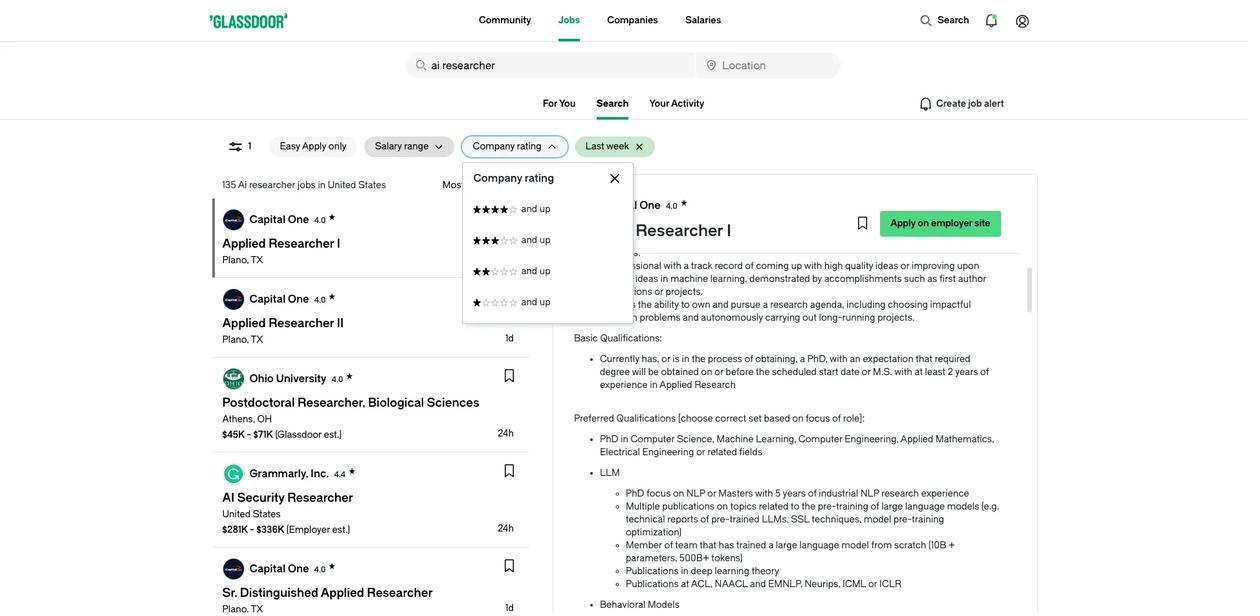 Task type: vqa. For each thing, say whether or not it's contained in the screenshot.
Dynamics
no



Task type: describe. For each thing, give the bounding box(es) containing it.
neurips,
[[805, 579, 840, 590]]

in inside llm phd focus on nlp or masters with 5 years of industrial nlp research experience multiple publications on topics related to the pre-training of large language models (e.g. technical reports of pre-trained llms, ssl techniques, model pre-training optimization) member of team that has trained a large language model from scratch (10b + parameters, 500b+ tokens) publications in deep learning theory publications at acl, naacl and emnlp, neurips, icml or iclr
[[681, 566, 689, 577]]

the up "rlhf."
[[795, 183, 809, 194]]

0 horizontal spatial pre-
[[711, 515, 730, 526]]

salary
[[375, 141, 402, 152]]

and up for fourth the and up button from the top of the company rating list box
[[521, 297, 550, 308]]

last week button
[[575, 137, 629, 157]]

an
[[600, 209, 612, 220]]

least
[[925, 367, 946, 378]]

grammarly, inc.
[[249, 468, 329, 480]]

as left well
[[634, 183, 644, 194]]

or right date
[[862, 367, 871, 378]]

is
[[673, 354, 680, 365]]

4 and up button from the top
[[463, 287, 633, 318]]

1 vertical spatial track
[[691, 261, 713, 272]]

machine
[[717, 434, 754, 445]]

search inside button
[[938, 15, 969, 26]]

of left 'team'
[[664, 540, 673, 551]]

the up problems
[[638, 300, 652, 311]]

capital for 2nd 'capital one logo' from the top
[[249, 293, 285, 305]]

3 capital one logo image from the top
[[223, 559, 244, 580]]

company rating button
[[462, 137, 541, 157]]

scale
[[921, 209, 944, 220]]

out
[[802, 313, 817, 324]]

large inside experience building large deep learning models, whether on language, images, events, or graphs, as well as expertise in one or more of the following: training optimization, self- supervised learning, robustness, explainability, rlhf. an engineering mindset as shown by a track record of delivering models at scale both in terms of training data and inference volumes. experience in delivering libraries, platform level code or solution level code to existing products. a professional with a track record of coming up with high quality ideas or improving upon existing ideas in machine learning, demonstrated by accomplishments such as first author publications or projects. possess the ability to own and pursue a research agenda, including choosing impactful research problems and autonomously carrying out long-running projects.
[[687, 170, 708, 181]]

required
[[935, 354, 970, 365]]

up for fourth the and up button from the top of the company rating list box
[[540, 297, 550, 308]]

company rating list box
[[463, 194, 633, 318]]

training down the language, on the right
[[855, 183, 887, 194]]

technical
[[626, 515, 665, 526]]

training up (10b
[[912, 515, 944, 526]]

up for 1st the and up button
[[540, 204, 550, 215]]

one for 2nd 'capital one logo' from the top
[[288, 293, 309, 305]]

deep inside llm phd focus on nlp or masters with 5 years of industrial nlp research experience multiple publications on topics related to the pre-training of large language models (e.g. technical reports of pre-trained llms, ssl techniques, model pre-training optimization) member of team that has trained a large language model from scratch (10b + parameters, 500b+ tokens) publications in deep learning theory publications at acl, naacl and emnlp, neurips, icml or iclr
[[691, 566, 712, 577]]

events,
[[939, 170, 969, 181]]

your
[[649, 98, 669, 109]]

high
[[824, 261, 843, 272]]

1 horizontal spatial pre-
[[818, 502, 836, 513]]

capital for 1st 'capital one logo'
[[249, 213, 285, 226]]

related inside llm phd focus on nlp or masters with 5 years of industrial nlp research experience multiple publications on topics related to the pre-training of large language models (e.g. technical reports of pre-trained llms, ssl techniques, model pre-training optimization) member of team that has trained a large language model from scratch (10b + parameters, 500b+ tokens) publications in deep learning theory publications at acl, naacl and emnlp, neurips, icml or iclr
[[759, 502, 788, 513]]

community
[[479, 15, 531, 26]]

models
[[648, 600, 680, 611]]

building
[[651, 170, 685, 181]]

2 horizontal spatial pre-
[[894, 515, 912, 526]]

an
[[850, 354, 861, 365]]

+
[[949, 540, 955, 551]]

has
[[719, 540, 734, 551]]

of up 'from'
[[871, 502, 879, 513]]

jobs
[[297, 180, 316, 191]]

for
[[543, 98, 557, 109]]

member
[[626, 540, 662, 551]]

(employer
[[286, 525, 330, 536]]

techniques,
[[812, 515, 862, 526]]

problems
[[640, 313, 681, 324]]

impactful
[[930, 300, 971, 311]]

0 horizontal spatial by
[[748, 209, 758, 220]]

0 horizontal spatial search
[[596, 98, 629, 109]]

of down "rlhf."
[[821, 209, 830, 220]]

ability
[[654, 300, 679, 311]]

1 horizontal spatial projects.
[[878, 313, 915, 324]]

phd inside llm phd focus on nlp or masters with 5 years of industrial nlp research experience multiple publications on topics related to the pre-training of large language models (e.g. technical reports of pre-trained llms, ssl techniques, model pre-training optimization) member of team that has trained a large language model from scratch (10b + parameters, 500b+ tokens) publications in deep learning theory publications at acl, naacl and emnlp, neurips, icml or iclr
[[626, 489, 644, 500]]

1 vertical spatial large
[[882, 502, 903, 513]]

running
[[842, 313, 875, 324]]

your activity link
[[649, 98, 704, 109]]

professional
[[608, 261, 661, 272]]

that inside currently has, or is in the process of obtaining, a phd, with an expectation that required degree will be obtained on or before the scheduled start date or m.s. with at least 2 years of experience in applied research
[[916, 354, 933, 365]]

be
[[648, 367, 659, 378]]

1 capital one logo image from the top
[[223, 210, 244, 230]]

2 and up button from the top
[[463, 225, 633, 256]]

plano, tx for 2nd 'capital one logo' from the top
[[222, 335, 263, 346]]

or left is
[[661, 354, 670, 365]]

deep inside experience building large deep learning models, whether on language, images, events, or graphs, as well as expertise in one or more of the following: training optimization, self- supervised learning, robustness, explainability, rlhf. an engineering mindset as shown by a track record of delivering models at scale both in terms of training data and inference volumes. experience in delivering libraries, platform level code or solution level code to existing products. a professional with a track record of coming up with high quality ideas or improving upon existing ideas in machine learning, demonstrated by accomplishments such as first author publications or projects. possess the ability to own and pursue a research agenda, including choosing impactful research problems and autonomously carrying out long-running projects.
[[711, 170, 732, 181]]

Search location field
[[696, 52, 840, 78]]

5
[[775, 489, 781, 500]]

1 vertical spatial existing
[[600, 274, 633, 285]]

0 horizontal spatial applied
[[574, 222, 632, 240]]

products.
[[600, 248, 641, 259]]

you
[[559, 98, 576, 109]]

phd,
[[807, 354, 828, 365]]

a up the machine
[[684, 261, 689, 272]]

none field search keyword
[[405, 52, 695, 78]]

training down engineering at the top
[[638, 222, 671, 233]]

capital for third 'capital one logo'
[[249, 563, 285, 575]]

ai
[[238, 180, 247, 191]]

with up start
[[830, 354, 848, 365]]

machine
[[670, 274, 708, 285]]

electrical
[[600, 447, 640, 458]]

language,
[[859, 170, 900, 181]]

1 vertical spatial company rating
[[473, 172, 554, 184]]

experience inside llm phd focus on nlp or masters with 5 years of industrial nlp research experience multiple publications on topics related to the pre-training of large language models (e.g. technical reports of pre-trained llms, ssl techniques, model pre-training optimization) member of team that has trained a large language model from scratch (10b + parameters, 500b+ tokens) publications in deep learning theory publications at acl, naacl and emnlp, neurips, icml or iclr
[[921, 489, 969, 500]]

at inside llm phd focus on nlp or masters with 5 years of industrial nlp research experience multiple publications on topics related to the pre-training of large language models (e.g. technical reports of pre-trained llms, ssl techniques, model pre-training optimization) member of team that has trained a large language model from scratch (10b + parameters, 500b+ tokens) publications in deep learning theory publications at acl, naacl and emnlp, neurips, icml or iclr
[[681, 579, 689, 590]]

1
[[248, 141, 251, 152]]

acl,
[[691, 579, 713, 590]]

0 vertical spatial research
[[770, 300, 808, 311]]

researcher
[[636, 222, 723, 240]]

athens,
[[222, 414, 255, 425]]

0 vertical spatial delivering
[[832, 209, 874, 220]]

models inside experience building large deep learning models, whether on language, images, events, or graphs, as well as expertise in one or more of the following: training optimization, self- supervised learning, robustness, explainability, rlhf. an engineering mindset as shown by a track record of delivering models at scale both in terms of training data and inference volumes. experience in delivering libraries, platform level code or solution level code to existing products. a professional with a track record of coming up with high quality ideas or improving upon existing ideas in machine learning, demonstrated by accomplishments such as first author publications or projects. possess the ability to own and pursue a research agenda, including choosing impactful research problems and autonomously carrying out long-running projects.
[[876, 209, 908, 220]]

more
[[759, 183, 782, 194]]

on inside experience building large deep learning models, whether on language, images, events, or graphs, as well as expertise in one or more of the following: training optimization, self- supervised learning, robustness, explainability, rlhf. an engineering mindset as shown by a track record of delivering models at scale both in terms of training data and inference volumes. experience in delivering libraries, platform level code or solution level code to existing products. a professional with a track record of coming up with high quality ideas or improving upon existing ideas in machine learning, demonstrated by accomplishments such as first author publications or projects. possess the ability to own and pursue a research agenda, including choosing impactful research problems and autonomously carrying out long-running projects.
[[845, 170, 856, 181]]

0 vertical spatial states
[[358, 180, 386, 191]]

in inside "phd in computer science, machine learning, computer engineering, applied mathematics, electrical engineering or related fields"
[[621, 434, 628, 445]]

2 level from the left
[[876, 235, 896, 246]]

1 tx from the top
[[251, 255, 263, 266]]

easy
[[280, 141, 300, 152]]

including
[[846, 300, 886, 311]]

experience inside currently has, or is in the process of obtaining, a phd, with an expectation that required degree will be obtained on or before the scheduled start date or m.s. with at least 2 years of experience in applied research
[[600, 380, 648, 391]]

or up such
[[901, 261, 910, 272]]

scheduled
[[772, 367, 817, 378]]

0 vertical spatial trained
[[730, 515, 760, 526]]

1 vertical spatial trained
[[736, 540, 766, 551]]

in right jobs on the left top
[[318, 180, 326, 191]]

site
[[975, 218, 991, 229]]

employer
[[931, 218, 972, 229]]

of down models,
[[784, 183, 793, 194]]

research inside llm phd focus on nlp or masters with 5 years of industrial nlp research experience multiple publications on topics related to the pre-training of large language models (e.g. technical reports of pre-trained llms, ssl techniques, model pre-training optimization) member of team that has trained a large language model from scratch (10b + parameters, 500b+ tokens) publications in deep learning theory publications at acl, naacl and emnlp, neurips, icml or iclr
[[881, 489, 919, 500]]

Search keyword field
[[405, 52, 695, 78]]

obtained
[[661, 367, 699, 378]]

with down expectation
[[894, 367, 912, 378]]

years inside llm phd focus on nlp or masters with 5 years of industrial nlp research experience multiple publications on topics related to the pre-training of large language models (e.g. technical reports of pre-trained llms, ssl techniques, model pre-training optimization) member of team that has trained a large language model from scratch (10b + parameters, 500b+ tokens) publications in deep learning theory publications at acl, naacl and emnlp, neurips, icml or iclr
[[783, 489, 806, 500]]

in left one
[[719, 183, 727, 194]]

parameters,
[[626, 553, 677, 564]]

or left masters at right bottom
[[707, 489, 716, 500]]

24h for university
[[498, 428, 514, 439]]

2 experience from the top
[[600, 235, 649, 246]]

focus inside llm phd focus on nlp or masters with 5 years of industrial nlp research experience multiple publications on topics related to the pre-training of large language models (e.g. technical reports of pre-trained llms, ssl techniques, model pre-training optimization) member of team that has trained a large language model from scratch (10b + parameters, 500b+ tokens) publications in deep learning theory publications at acl, naacl and emnlp, neurips, icml or iclr
[[647, 489, 671, 500]]

training down industrial
[[836, 502, 868, 513]]

years inside currently has, or is in the process of obtaining, a phd, with an expectation that required degree will be obtained on or before the scheduled start date or m.s. with at least 2 years of experience in applied research
[[955, 367, 978, 378]]

of left coming
[[745, 261, 754, 272]]

2 vertical spatial large
[[776, 540, 797, 551]]

in down engineering at the top
[[651, 235, 659, 246]]

1 vertical spatial by
[[812, 274, 822, 285]]

2 computer from the left
[[798, 434, 843, 445]]

community link
[[479, 0, 531, 41]]

researcher
[[249, 180, 295, 191]]

- for ohio
[[247, 430, 251, 441]]

jobs
[[558, 15, 580, 26]]

quality
[[845, 261, 873, 272]]

reports
[[667, 515, 698, 526]]

grammarly, inc. logo image
[[223, 464, 244, 485]]

iclr
[[879, 579, 902, 590]]

0 vertical spatial track
[[767, 209, 789, 220]]

before
[[726, 367, 754, 378]]

2
[[948, 367, 953, 378]]

with up the machine
[[663, 261, 681, 272]]

1 vertical spatial rating
[[525, 172, 554, 184]]

science,
[[677, 434, 714, 445]]

plano, tx for 1st 'capital one logo'
[[222, 255, 263, 266]]

of left role]:
[[832, 414, 841, 425]]

mindset
[[668, 209, 703, 220]]

in right is
[[682, 354, 690, 365]]

based
[[764, 414, 790, 425]]

0 vertical spatial record
[[791, 209, 819, 220]]

united states $281k - $336k (employer est.)
[[222, 509, 350, 536]]

both
[[946, 209, 966, 220]]

on inside button
[[918, 218, 929, 229]]

degree
[[600, 367, 630, 378]]

explainability,
[[740, 196, 797, 207]]

and inside llm phd focus on nlp or masters with 5 years of industrial nlp research experience multiple publications on topics related to the pre-training of large language models (e.g. technical reports of pre-trained llms, ssl techniques, model pre-training optimization) member of team that has trained a large language model from scratch (10b + parameters, 500b+ tokens) publications in deep learning theory publications at acl, naacl and emnlp, neurips, icml or iclr
[[750, 579, 766, 590]]

improving
[[912, 261, 955, 272]]

obtaining,
[[755, 354, 798, 365]]

24h for inc.
[[498, 524, 514, 535]]

1 code from the left
[[804, 235, 826, 246]]

1 horizontal spatial united
[[328, 180, 356, 191]]

publications inside llm phd focus on nlp or masters with 5 years of industrial nlp research experience multiple publications on topics related to the pre-training of large language models (e.g. technical reports of pre-trained llms, ssl techniques, model pre-training optimization) member of team that has trained a large language model from scratch (10b + parameters, 500b+ tokens) publications in deep learning theory publications at acl, naacl and emnlp, neurips, icml or iclr
[[662, 502, 715, 513]]

on down masters at right bottom
[[717, 502, 728, 513]]

i
[[727, 222, 731, 240]]

that inside llm phd focus on nlp or masters with 5 years of industrial nlp research experience multiple publications on topics related to the pre-training of large language models (e.g. technical reports of pre-trained llms, ssl techniques, model pre-training optimization) member of team that has trained a large language model from scratch (10b + parameters, 500b+ tokens) publications in deep learning theory publications at acl, naacl and emnlp, neurips, icml or iclr
[[700, 540, 716, 551]]

at inside currently has, or is in the process of obtaining, a phd, with an expectation that required degree will be obtained on or before the scheduled start date or m.s. with at least 2 years of experience in applied research
[[915, 367, 923, 378]]

experience building large deep learning models, whether on language, images, events, or graphs, as well as expertise in one or more of the following: training optimization, self- supervised learning, robustness, explainability, rlhf. an engineering mindset as shown by a track record of delivering models at scale both in terms of training data and inference volumes. experience in delivering libraries, platform level code or solution level code to existing products. a professional with a track record of coming up with high quality ideas or improving upon existing ideas in machine learning, demonstrated by accomplishments such as first author publications or projects. possess the ability to own and pursue a research agenda, including choosing impactful research problems and autonomously carrying out long-running projects.
[[600, 170, 986, 324]]

on inside currently has, or is in the process of obtaining, a phd, with an expectation that required degree will be obtained on or before the scheduled start date or m.s. with at least 2 years of experience in applied research
[[701, 367, 712, 378]]

close dropdown image
[[607, 171, 623, 186]]

supervised
[[600, 196, 647, 207]]

own
[[692, 300, 710, 311]]

or inside "phd in computer science, machine learning, computer engineering, applied mathematics, electrical engineering or related fields"
[[696, 447, 705, 458]]

the inside llm phd focus on nlp or masters with 5 years of industrial nlp research experience multiple publications on topics related to the pre-training of large language models (e.g. technical reports of pre-trained llms, ssl techniques, model pre-training optimization) member of team that has trained a large language model from scratch (10b + parameters, 500b+ tokens) publications in deep learning theory publications at acl, naacl and emnlp, neurips, icml or iclr
[[802, 502, 816, 513]]

preferred qualifications [choose correct set based on focus of role]:
[[574, 414, 865, 425]]

a down explainability,
[[760, 209, 765, 220]]

team
[[675, 540, 697, 551]]

search link
[[596, 98, 629, 120]]

0 vertical spatial to
[[922, 235, 931, 246]]

ohio university
[[249, 372, 326, 385]]

0 horizontal spatial to
[[681, 300, 690, 311]]

1 nlp from the left
[[686, 489, 705, 500]]



Task type: locate. For each thing, give the bounding box(es) containing it.
1 plano, from the top
[[222, 255, 249, 266]]

learning,
[[649, 196, 686, 207], [710, 274, 747, 285]]

existing down employer
[[933, 235, 966, 246]]

on right based
[[792, 414, 804, 425]]

inference
[[712, 222, 753, 233]]

as down 'robustness,'
[[705, 209, 715, 220]]

0 vertical spatial -
[[247, 430, 251, 441]]

0 horizontal spatial united
[[222, 509, 251, 520]]

1 horizontal spatial existing
[[933, 235, 966, 246]]

0 vertical spatial 24h
[[498, 428, 514, 439]]

correct
[[715, 414, 746, 425]]

large up expertise
[[687, 170, 708, 181]]

existing down a
[[600, 274, 633, 285]]

1 horizontal spatial by
[[812, 274, 822, 285]]

est.) inside athens, oh $45k - $71k (glassdoor est.)
[[324, 430, 342, 441]]

1 vertical spatial research
[[600, 313, 637, 324]]

learning up one
[[734, 170, 769, 181]]

learning, down well
[[649, 196, 686, 207]]

2 none field from the left
[[696, 52, 840, 78]]

model
[[864, 515, 891, 526], [841, 540, 869, 551]]

applied down an
[[574, 222, 632, 240]]

a inside llm phd focus on nlp or masters with 5 years of industrial nlp research experience multiple publications on topics related to the pre-training of large language models (e.g. technical reports of pre-trained llms, ssl techniques, model pre-training optimization) member of team that has trained a large language model from scratch (10b + parameters, 500b+ tokens) publications in deep learning theory publications at acl, naacl and emnlp, neurips, icml or iclr
[[768, 540, 774, 551]]

publications down parameters,
[[626, 566, 679, 577]]

2 horizontal spatial large
[[882, 502, 903, 513]]

on up research
[[701, 367, 712, 378]]

1 horizontal spatial years
[[955, 367, 978, 378]]

0 vertical spatial models
[[876, 209, 908, 220]]

llm
[[600, 468, 620, 479]]

language up (10b
[[905, 502, 945, 513]]

basic
[[574, 333, 598, 344]]

0 horizontal spatial projects.
[[666, 287, 703, 298]]

model up 'from'
[[864, 515, 891, 526]]

of right reports
[[700, 515, 709, 526]]

0 horizontal spatial years
[[783, 489, 806, 500]]

athens, oh $45k - $71k (glassdoor est.)
[[222, 414, 342, 441]]

0 vertical spatial publications
[[626, 566, 679, 577]]

with inside llm phd focus on nlp or masters with 5 years of industrial nlp research experience multiple publications on topics related to the pre-training of large language models (e.g. technical reports of pre-trained llms, ssl techniques, model pre-training optimization) member of team that has trained a large language model from scratch (10b + parameters, 500b+ tokens) publications in deep learning theory publications at acl, naacl and emnlp, neurips, icml or iclr
[[755, 489, 773, 500]]

level
[[782, 235, 802, 246], [876, 235, 896, 246]]

level right solution
[[876, 235, 896, 246]]

0 horizontal spatial track
[[691, 261, 713, 272]]

1 vertical spatial deep
[[691, 566, 712, 577]]

2 plano, tx from the top
[[222, 335, 263, 346]]

2 capital one logo image from the top
[[223, 289, 244, 310]]

models down optimization,
[[876, 209, 908, 220]]

1 vertical spatial delivering
[[661, 235, 703, 246]]

publications up reports
[[662, 502, 715, 513]]

plano, for 2nd 'capital one logo' from the top
[[222, 335, 249, 346]]

self-
[[947, 183, 967, 194]]

1 vertical spatial to
[[681, 300, 690, 311]]

delivering down data
[[661, 235, 703, 246]]

with left 5
[[755, 489, 773, 500]]

language
[[905, 502, 945, 513], [799, 540, 839, 551]]

expertise
[[677, 183, 717, 194]]

ohio university logo image
[[223, 369, 244, 390]]

record down libraries,
[[715, 261, 743, 272]]

trained down topics at the right bottom of page
[[730, 515, 760, 526]]

graphs,
[[600, 183, 631, 194]]

at left acl,
[[681, 579, 689, 590]]

0 horizontal spatial language
[[799, 540, 839, 551]]

and up for third the and up button from the top of the company rating list box
[[521, 266, 550, 277]]

0 horizontal spatial models
[[876, 209, 908, 220]]

first
[[939, 274, 956, 285]]

at left scale
[[911, 209, 919, 220]]

pre- up techniques,
[[818, 502, 836, 513]]

grammarly,
[[249, 468, 308, 480]]

a inside currently has, or is in the process of obtaining, a phd, with an expectation that required degree will be obtained on or before the scheduled start date or m.s. with at least 2 years of experience in applied research
[[800, 354, 805, 365]]

m.s.
[[873, 367, 892, 378]]

large down llms, at the bottom
[[776, 540, 797, 551]]

one
[[640, 199, 661, 211], [288, 213, 309, 226], [288, 293, 309, 305], [288, 563, 309, 575]]

computer
[[631, 434, 675, 445], [798, 434, 843, 445]]

1 horizontal spatial code
[[898, 235, 920, 246]]

0 vertical spatial model
[[864, 515, 891, 526]]

0 vertical spatial years
[[955, 367, 978, 378]]

pre- up the has
[[711, 515, 730, 526]]

learning up the 'naacl'
[[715, 566, 749, 577]]

1 horizontal spatial to
[[791, 502, 799, 513]]

phd
[[600, 434, 618, 445], [626, 489, 644, 500]]

computer right learning,
[[798, 434, 843, 445]]

1 vertical spatial language
[[799, 540, 839, 551]]

- left $71k
[[247, 430, 251, 441]]

0 horizontal spatial computer
[[631, 434, 675, 445]]

0 vertical spatial experience
[[600, 170, 649, 181]]

0 vertical spatial focus
[[806, 414, 830, 425]]

up
[[540, 204, 550, 215], [540, 235, 550, 246], [791, 261, 802, 272], [540, 266, 550, 277], [540, 297, 550, 308]]

code up high
[[804, 235, 826, 246]]

as down improving
[[927, 274, 937, 285]]

1 horizontal spatial focus
[[806, 414, 830, 425]]

and up for third the and up button from the bottom
[[521, 235, 550, 246]]

to up the ssl
[[791, 502, 799, 513]]

1 horizontal spatial language
[[905, 502, 945, 513]]

0 horizontal spatial delivering
[[661, 235, 703, 246]]

theory
[[752, 566, 779, 577]]

0 vertical spatial that
[[916, 354, 933, 365]]

united right jobs on the left top
[[328, 180, 356, 191]]

models left (e.g.
[[947, 502, 979, 513]]

or right events,
[[971, 170, 980, 181]]

focus up "phd in computer science, machine learning, computer engineering, applied mathematics, electrical engineering or related fields"
[[806, 414, 830, 425]]

one for third 'capital one logo'
[[288, 563, 309, 575]]

up inside experience building large deep learning models, whether on language, images, events, or graphs, as well as expertise in one or more of the following: training optimization, self- supervised learning, robustness, explainability, rlhf. an engineering mindset as shown by a track record of delivering models at scale both in terms of training data and inference volumes. experience in delivering libraries, platform level code or solution level code to existing products. a professional with a track record of coming up with high quality ideas or improving upon existing ideas in machine learning, demonstrated by accomplishments such as first author publications or projects. possess the ability to own and pursue a research agenda, including choosing impactful research problems and autonomously carrying out long-running projects.
[[791, 261, 802, 272]]

industrial
[[819, 489, 858, 500]]

research up carrying
[[770, 300, 808, 311]]

in left the machine
[[660, 274, 668, 285]]

0 horizontal spatial record
[[715, 261, 743, 272]]

models inside llm phd focus on nlp or masters with 5 years of industrial nlp research experience multiple publications on topics related to the pre-training of large language models (e.g. technical reports of pre-trained llms, ssl techniques, model pre-training optimization) member of team that has trained a large language model from scratch (10b + parameters, 500b+ tokens) publications in deep learning theory publications at acl, naacl and emnlp, neurips, icml or iclr
[[947, 502, 979, 513]]

1 vertical spatial models
[[947, 502, 979, 513]]

at
[[911, 209, 919, 220], [915, 367, 923, 378], [681, 579, 689, 590]]

0 horizontal spatial ideas
[[635, 274, 658, 285]]

research down possess
[[600, 313, 637, 324]]

at left "least"
[[915, 367, 923, 378]]

as down building at top right
[[665, 183, 675, 194]]

whether
[[808, 170, 843, 181]]

1 vertical spatial learning
[[715, 566, 749, 577]]

experience up +
[[921, 489, 969, 500]]

scratch
[[894, 540, 926, 551]]

0 horizontal spatial nlp
[[686, 489, 705, 500]]

models
[[876, 209, 908, 220], [947, 502, 979, 513]]

research up scratch
[[881, 489, 919, 500]]

university
[[276, 372, 326, 385]]

basic qualifications:
[[574, 333, 662, 344]]

pre-
[[818, 502, 836, 513], [711, 515, 730, 526], [894, 515, 912, 526]]

1 horizontal spatial level
[[876, 235, 896, 246]]

range
[[404, 141, 429, 152]]

delivering up solution
[[832, 209, 874, 220]]

apply on employer site
[[890, 218, 991, 229]]

capital one for 2nd 'capital one logo' from the top
[[249, 293, 309, 305]]

or down science,
[[696, 447, 705, 458]]

related inside "phd in computer science, machine learning, computer engineering, applied mathematics, electrical engineering or related fields"
[[707, 447, 737, 458]]

1 vertical spatial plano, tx
[[222, 335, 263, 346]]

1 vertical spatial 24h
[[498, 524, 514, 535]]

of down engineering at the top
[[627, 222, 636, 233]]

2 vertical spatial research
[[881, 489, 919, 500]]

0 vertical spatial learning
[[734, 170, 769, 181]]

up for third the and up button from the bottom
[[540, 235, 550, 246]]

1 level from the left
[[782, 235, 802, 246]]

0 horizontal spatial none field
[[405, 52, 695, 78]]

or up research
[[715, 367, 723, 378]]

years right 2
[[955, 367, 978, 378]]

learning,
[[756, 434, 796, 445]]

in down 500b+
[[681, 566, 689, 577]]

est.) inside united states $281k - $336k (employer est.)
[[332, 525, 350, 536]]

rating inside company rating dropdown button
[[517, 141, 541, 152]]

inc.
[[311, 468, 329, 480]]

years right 5
[[783, 489, 806, 500]]

publications up possess
[[600, 287, 652, 298]]

learning inside llm phd focus on nlp or masters with 5 years of industrial nlp research experience multiple publications on topics related to the pre-training of large language models (e.g. technical reports of pre-trained llms, ssl techniques, model pre-training optimization) member of team that has trained a large language model from scratch (10b + parameters, 500b+ tokens) publications in deep learning theory publications at acl, naacl and emnlp, neurips, icml or iclr
[[715, 566, 749, 577]]

1 vertical spatial learning,
[[710, 274, 747, 285]]

deep up one
[[711, 170, 732, 181]]

1 vertical spatial states
[[253, 509, 281, 520]]

1 horizontal spatial experience
[[921, 489, 969, 500]]

1 horizontal spatial apply
[[890, 218, 916, 229]]

est.) right (employer
[[332, 525, 350, 536]]

2 vertical spatial to
[[791, 502, 799, 513]]

0 horizontal spatial code
[[804, 235, 826, 246]]

united inside united states $281k - $336k (employer est.)
[[222, 509, 251, 520]]

company rating inside dropdown button
[[473, 141, 541, 152]]

0 vertical spatial est.)
[[324, 430, 342, 441]]

research
[[770, 300, 808, 311], [600, 313, 637, 324], [881, 489, 919, 500]]

0 vertical spatial phd
[[600, 434, 618, 445]]

1 24h from the top
[[498, 428, 514, 439]]

role]:
[[843, 414, 865, 425]]

1 and up from the top
[[521, 204, 550, 215]]

1 horizontal spatial states
[[358, 180, 386, 191]]

apply inside easy apply only button
[[302, 141, 326, 152]]

2 nlp from the left
[[861, 489, 879, 500]]

author
[[958, 274, 986, 285]]

(glassdoor
[[275, 430, 322, 441]]

large
[[687, 170, 708, 181], [882, 502, 903, 513], [776, 540, 797, 551]]

1 vertical spatial focus
[[647, 489, 671, 500]]

on left employer
[[918, 218, 929, 229]]

united up $281k
[[222, 509, 251, 520]]

2 plano, from the top
[[222, 335, 249, 346]]

1 and up button from the top
[[463, 194, 633, 225]]

images,
[[903, 170, 936, 181]]

experience up products.
[[600, 235, 649, 246]]

capital one for 1st 'capital one logo'
[[249, 213, 309, 226]]

track up volumes.
[[767, 209, 789, 220]]

0 vertical spatial at
[[911, 209, 919, 220]]

of up before
[[745, 354, 753, 365]]

of right 2
[[980, 367, 989, 378]]

to left own
[[681, 300, 690, 311]]

est.) for inc.
[[332, 525, 350, 536]]

1 horizontal spatial delivering
[[832, 209, 874, 220]]

1 horizontal spatial large
[[776, 540, 797, 551]]

$281k
[[222, 525, 248, 536]]

apply inside button
[[890, 218, 916, 229]]

0 vertical spatial united
[[328, 180, 356, 191]]

a right pursue in the right of the page
[[763, 300, 768, 311]]

last week
[[586, 141, 629, 152]]

1 vertical spatial publications
[[662, 502, 715, 513]]

1 vertical spatial experience
[[921, 489, 969, 500]]

ssl
[[791, 515, 810, 526]]

1 experience from the top
[[600, 170, 649, 181]]

2 code from the left
[[898, 235, 920, 246]]

est.) for university
[[324, 430, 342, 441]]

[choose
[[678, 414, 713, 425]]

record
[[791, 209, 819, 220], [715, 261, 743, 272]]

3 and up from the top
[[521, 266, 550, 277]]

by up agenda,
[[812, 274, 822, 285]]

training
[[855, 183, 887, 194], [638, 222, 671, 233], [836, 502, 868, 513], [912, 515, 944, 526]]

set
[[749, 414, 762, 425]]

- inside united states $281k - $336k (employer est.)
[[250, 525, 254, 536]]

or left iclr
[[868, 579, 877, 590]]

learning, up pursue in the right of the page
[[710, 274, 747, 285]]

on up following:
[[845, 170, 856, 181]]

0 vertical spatial search
[[938, 15, 969, 26]]

naacl
[[715, 579, 748, 590]]

2 vertical spatial applied
[[901, 434, 933, 445]]

0 horizontal spatial related
[[707, 447, 737, 458]]

1 vertical spatial at
[[915, 367, 923, 378]]

1 button
[[217, 137, 262, 157]]

to
[[922, 235, 931, 246], [681, 300, 690, 311], [791, 502, 799, 513]]

1 vertical spatial model
[[841, 540, 869, 551]]

0 vertical spatial rating
[[517, 141, 541, 152]]

and up button
[[463, 194, 633, 225], [463, 225, 633, 256], [463, 256, 633, 287], [463, 287, 633, 318]]

3 and up button from the top
[[463, 256, 633, 287]]

models,
[[771, 170, 806, 181]]

optimization,
[[889, 183, 945, 194]]

up for third the and up button from the top of the company rating list box
[[540, 266, 550, 277]]

plano, for 1st 'capital one logo'
[[222, 255, 249, 266]]

expectation
[[863, 354, 914, 365]]

applied inside "phd in computer science, machine learning, computer engineering, applied mathematics, electrical engineering or related fields"
[[901, 434, 933, 445]]

0 vertical spatial applied
[[574, 222, 632, 240]]

None field
[[405, 52, 695, 78], [696, 52, 840, 78]]

optimization)
[[626, 527, 682, 538]]

ideas
[[875, 261, 898, 272], [635, 274, 658, 285]]

1 vertical spatial applied
[[660, 380, 692, 391]]

500b+
[[679, 553, 709, 564]]

1 horizontal spatial learning,
[[710, 274, 747, 285]]

currently has, or is in the process of obtaining, a phd, with an expectation that required degree will be obtained on or before the scheduled start date or m.s. with at least 2 years of experience in applied research
[[600, 354, 989, 391]]

publications inside experience building large deep learning models, whether on language, images, events, or graphs, as well as expertise in one or more of the following: training optimization, self- supervised learning, robustness, explainability, rlhf. an engineering mindset as shown by a track record of delivering models at scale both in terms of training data and inference volumes. experience in delivering libraries, platform level code or solution level code to existing products. a professional with a track record of coming up with high quality ideas or improving upon existing ideas in machine learning, demonstrated by accomplishments such as first author publications or projects. possess the ability to own and pursue a research agenda, including choosing impactful research problems and autonomously carrying out long-running projects.
[[600, 287, 652, 298]]

1 horizontal spatial track
[[767, 209, 789, 220]]

qualifications:
[[600, 333, 662, 344]]

at inside experience building large deep learning models, whether on language, images, events, or graphs, as well as expertise in one or more of the following: training optimization, self- supervised learning, robustness, explainability, rlhf. an engineering mindset as shown by a track record of delivering models at scale both in terms of training data and inference volumes. experience in delivering libraries, platform level code or solution level code to existing products. a professional with a track record of coming up with high quality ideas or improving upon existing ideas in machine learning, demonstrated by accomplishments such as first author publications or projects. possess the ability to own and pursue a research agenda, including choosing impactful research problems and autonomously carrying out long-running projects.
[[911, 209, 919, 220]]

mathematics,
[[936, 434, 994, 445]]

salary range
[[375, 141, 429, 152]]

0 horizontal spatial phd
[[600, 434, 618, 445]]

1 horizontal spatial record
[[791, 209, 819, 220]]

learning inside experience building large deep learning models, whether on language, images, events, or graphs, as well as expertise in one or more of the following: training optimization, self- supervised learning, robustness, explainability, rlhf. an engineering mindset as shown by a track record of delivering models at scale both in terms of training data and inference volumes. experience in delivering libraries, platform level code or solution level code to existing products. a professional with a track record of coming up with high quality ideas or improving upon existing ideas in machine learning, demonstrated by accomplishments such as first author publications or projects. possess the ability to own and pursue a research agenda, including choosing impactful research problems and autonomously carrying out long-running projects.
[[734, 170, 769, 181]]

0 vertical spatial learning,
[[649, 196, 686, 207]]

projects.
[[666, 287, 703, 298], [878, 313, 915, 324]]

research
[[695, 380, 736, 391]]

from
[[871, 540, 892, 551]]

date
[[841, 367, 860, 378]]

4.0
[[666, 202, 677, 211], [314, 216, 326, 225], [314, 295, 326, 304], [332, 375, 343, 384], [314, 565, 326, 574]]

phd in computer science, machine learning, computer engineering, applied mathematics, electrical engineering or related fields
[[600, 434, 994, 458]]

robustness,
[[688, 196, 738, 207]]

- inside athens, oh $45k - $71k (glassdoor est.)
[[247, 430, 251, 441]]

1 vertical spatial projects.
[[878, 313, 915, 324]]

large up 'from'
[[882, 502, 903, 513]]

model left 'from'
[[841, 540, 869, 551]]

1 publications from the top
[[626, 566, 679, 577]]

or right one
[[748, 183, 756, 194]]

1 computer from the left
[[631, 434, 675, 445]]

pursue
[[731, 300, 761, 311]]

1 none field from the left
[[405, 52, 695, 78]]

0 vertical spatial tx
[[251, 255, 263, 266]]

one
[[729, 183, 745, 194]]

2 tx from the top
[[251, 335, 263, 346]]

that up "least"
[[916, 354, 933, 365]]

nlp right industrial
[[861, 489, 879, 500]]

(10b
[[929, 540, 946, 551]]

companies
[[607, 15, 658, 26]]

record down "rlhf."
[[791, 209, 819, 220]]

one for 1st 'capital one logo'
[[288, 213, 309, 226]]

1 horizontal spatial research
[[770, 300, 808, 311]]

capital one for third 'capital one logo'
[[249, 563, 309, 575]]

2 24h from the top
[[498, 524, 514, 535]]

of left industrial
[[808, 489, 817, 500]]

(e.g.
[[982, 502, 999, 513]]

with left high
[[804, 261, 822, 272]]

projects. down choosing
[[878, 313, 915, 324]]

or left solution
[[828, 235, 837, 246]]

phd inside "phd in computer science, machine learning, computer engineering, applied mathematics, electrical engineering or related fields"
[[600, 434, 618, 445]]

1 vertical spatial apply
[[890, 218, 916, 229]]

1 vertical spatial capital one logo image
[[223, 289, 244, 310]]

jobs link
[[558, 0, 580, 41]]

in right both
[[968, 209, 976, 220]]

0 vertical spatial company
[[473, 141, 515, 152]]

the down obtaining, at the right of the page
[[756, 367, 770, 378]]

2 publications from the top
[[626, 579, 679, 590]]

ideas up accomplishments
[[875, 261, 898, 272]]

1d
[[505, 333, 514, 344]]

1 vertical spatial united
[[222, 509, 251, 520]]

0 vertical spatial apply
[[302, 141, 326, 152]]

on up reports
[[673, 489, 684, 500]]

upon
[[957, 261, 979, 272]]

0 vertical spatial experience
[[600, 380, 648, 391]]

0 horizontal spatial large
[[687, 170, 708, 181]]

- for grammarly,
[[250, 525, 254, 536]]

or up ability
[[654, 287, 663, 298]]

2 and up from the top
[[521, 235, 550, 246]]

applied inside currently has, or is in the process of obtaining, a phd, with an expectation that required degree will be obtained on or before the scheduled start date or m.s. with at least 2 years of experience in applied research
[[660, 380, 692, 391]]

coming
[[756, 261, 789, 272]]

demonstrated
[[749, 274, 810, 285]]

search button
[[913, 8, 976, 34]]

in down be
[[650, 380, 658, 391]]

oh
[[257, 414, 272, 425]]

nlp up reports
[[686, 489, 705, 500]]

libraries,
[[705, 235, 741, 246]]

0 vertical spatial ideas
[[875, 261, 898, 272]]

1 horizontal spatial search
[[938, 15, 969, 26]]

applied researcher i
[[574, 222, 731, 240]]

in
[[318, 180, 326, 191], [719, 183, 727, 194], [968, 209, 976, 220], [651, 235, 659, 246], [660, 274, 668, 285], [682, 354, 690, 365], [650, 380, 658, 391], [621, 434, 628, 445], [681, 566, 689, 577]]

related up llms, at the bottom
[[759, 502, 788, 513]]

0 vertical spatial related
[[707, 447, 737, 458]]

0 horizontal spatial publications
[[600, 287, 652, 298]]

applied right the engineering,
[[901, 434, 933, 445]]

states
[[358, 180, 386, 191], [253, 509, 281, 520]]

experience up the graphs,
[[600, 170, 649, 181]]

search
[[938, 15, 969, 26], [596, 98, 629, 109]]

0 vertical spatial projects.
[[666, 287, 703, 298]]

accomplishments
[[824, 274, 902, 285]]

the right is
[[692, 354, 706, 365]]

none field the search location
[[696, 52, 840, 78]]

apply left scale
[[890, 218, 916, 229]]

states down salary
[[358, 180, 386, 191]]

4 and up from the top
[[521, 297, 550, 308]]

1 vertical spatial company
[[473, 172, 522, 184]]

by
[[748, 209, 758, 220], [812, 274, 822, 285]]

1 plano, tx from the top
[[222, 255, 263, 266]]

1 horizontal spatial computer
[[798, 434, 843, 445]]

to inside llm phd focus on nlp or masters with 5 years of industrial nlp research experience multiple publications on topics related to the pre-training of large language models (e.g. technical reports of pre-trained llms, ssl techniques, model pre-training optimization) member of team that has trained a large language model from scratch (10b + parameters, 500b+ tokens) publications in deep learning theory publications at acl, naacl and emnlp, neurips, icml or iclr
[[791, 502, 799, 513]]

jobs list element
[[212, 199, 529, 614]]

0 horizontal spatial learning,
[[649, 196, 686, 207]]

1 vertical spatial experience
[[600, 235, 649, 246]]

capital one logo image
[[223, 210, 244, 230], [223, 289, 244, 310], [223, 559, 244, 580]]

1 vertical spatial publications
[[626, 579, 679, 590]]

1 vertical spatial record
[[715, 261, 743, 272]]

company inside company rating dropdown button
[[473, 141, 515, 152]]

process
[[708, 354, 742, 365]]

0 vertical spatial language
[[905, 502, 945, 513]]

salaries link
[[685, 0, 721, 41]]

states inside united states $281k - $336k (employer est.)
[[253, 509, 281, 520]]

1 horizontal spatial nlp
[[861, 489, 879, 500]]

and up for 1st the and up button
[[521, 204, 550, 215]]



